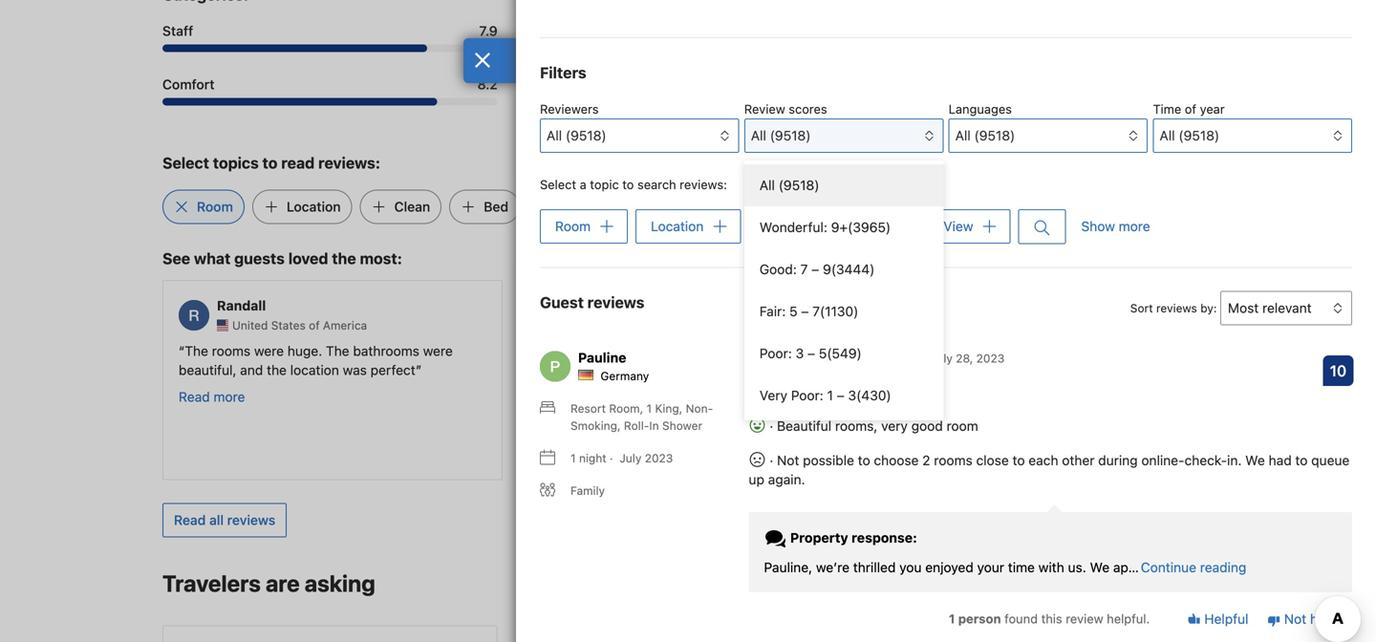 Task type: locate. For each thing, give the bounding box(es) containing it.
reviews for sort
[[1157, 301, 1198, 315]]

recommend
[[534, 401, 608, 416]]

not helpful button
[[1268, 610, 1353, 629]]

3 up non-
[[796, 346, 804, 361]]

0 vertical spatial "
[[416, 362, 422, 378]]

this is a carousel with rotating slides. it displays featured reviews of the property. use the next and previous buttons to navigate. region
[[147, 273, 1229, 488]]

states inside michelle united states of america
[[982, 319, 1017, 332]]

" inside " the rooms were huge. the bathrooms were beautiful, and the location was perfect
[[179, 343, 185, 359]]

perfect inside " the rooms were huge. the bathrooms were beautiful, and the location was perfect
[[371, 362, 416, 378]]

1 horizontal spatial america
[[1034, 319, 1078, 332]]

0 horizontal spatial of
[[309, 319, 320, 332]]

1 right the great
[[827, 388, 833, 403]]

1 vertical spatial location
[[651, 218, 704, 234]]

the
[[332, 249, 356, 268], [580, 343, 600, 359], [988, 343, 1008, 359], [267, 362, 287, 378]]

1 vertical spatial loved
[[657, 362, 690, 378]]

read more for " the rooms were huge. the bathrooms were beautiful, and the location was perfect
[[179, 389, 245, 405]]

asking
[[305, 570, 375, 597]]

0 horizontal spatial close
[[935, 343, 968, 359]]

more for it was the perfect place for my husbands first time in las vegas! i loved that we had a non- smoking floor and we would definitely recommend this hotel to anyone! close to great food and luxury shopping! "read more" button
[[569, 446, 601, 462]]

all for reviewers
[[547, 128, 562, 143]]

to left queue
[[1296, 452, 1308, 468]]

1 all (9518) button from the left
[[540, 119, 739, 153]]

and right beautiful,
[[240, 362, 263, 378]]

read more
[[179, 389, 245, 405], [890, 389, 956, 405], [534, 446, 601, 462]]

– for 5
[[808, 346, 815, 361]]

0 vertical spatial room
[[197, 199, 233, 215]]

fair: 5 – 7 (1130)
[[760, 304, 859, 319]]

0 horizontal spatial see
[[163, 249, 190, 268]]

all (9518) down review scores
[[751, 128, 811, 143]]

not inside "not possible to choose 2 rooms close to each other during online-check-in. we had to queue up again."
[[777, 452, 800, 468]]

united
[[232, 319, 268, 332], [944, 319, 979, 332]]

0 vertical spatial we
[[722, 362, 739, 378]]

of left the year
[[1185, 102, 1197, 116]]

close image
[[474, 53, 491, 68]]

this up luxury
[[612, 401, 634, 416]]

this inside " it was the perfect place for my husbands first time in las vegas! i loved that we had a non- smoking floor and we would definitely recommend this hotel to anyone! close to great food and luxury shopping!
[[612, 401, 634, 416]]

" up beautiful,
[[179, 343, 185, 359]]

0 horizontal spatial i
[[650, 362, 653, 378]]

perfect up vegas!
[[603, 343, 648, 359]]

read
[[281, 154, 315, 172]]

again.
[[768, 472, 805, 487]]

for
[[559, 76, 577, 92], [689, 343, 706, 359]]

1 horizontal spatial 1
[[827, 388, 833, 403]]

0 vertical spatial not
[[777, 452, 800, 468]]

all (9518) button for time of year
[[1153, 119, 1353, 153]]

show more
[[1082, 219, 1151, 234]]

1 horizontal spatial location
[[651, 218, 704, 234]]

2 " from the left
[[534, 343, 540, 359]]

0 horizontal spatial all (9518) button
[[949, 119, 1148, 153]]

(9518)
[[566, 128, 607, 143], [770, 128, 811, 143], [975, 128, 1016, 143], [1179, 128, 1220, 143], [779, 177, 820, 193]]

1 vertical spatial see
[[1109, 577, 1132, 593]]

of up main
[[1020, 319, 1031, 332]]

1 horizontal spatial a
[[770, 362, 777, 378]]

not inside button
[[1285, 612, 1307, 627]]

1 horizontal spatial see
[[1109, 577, 1132, 593]]

time
[[534, 362, 561, 378], [1008, 560, 1035, 575]]

not for helpful
[[1285, 612, 1307, 627]]

staff
[[163, 23, 193, 39]]

1 horizontal spatial was
[[552, 343, 576, 359]]

all (9518) for reviewers
[[547, 128, 607, 143]]

see
[[1158, 343, 1180, 359]]

2 states from the left
[[982, 319, 1017, 332]]

read
[[179, 389, 210, 405], [890, 389, 921, 405], [534, 446, 566, 462], [174, 512, 206, 528]]

" for for
[[695, 420, 701, 435]]

the up beautiful,
[[185, 343, 208, 359]]

all down time
[[1160, 128, 1175, 143]]

of up huge.
[[309, 319, 320, 332]]

sort
[[1131, 301, 1153, 315]]

rooms right 2
[[934, 452, 973, 468]]

0 horizontal spatial we
[[649, 381, 666, 397]]

was up in
[[552, 343, 576, 359]]

(549)
[[827, 346, 862, 361]]

1 horizontal spatial close
[[977, 452, 1009, 468]]

helpful button
[[1188, 610, 1249, 629]]

0 vertical spatial had
[[743, 362, 766, 378]]

"
[[179, 343, 185, 359], [534, 343, 540, 359]]

5
[[790, 304, 798, 319], [819, 346, 827, 361]]

2 the from the left
[[326, 343, 349, 359]]

facilities
[[521, 23, 576, 39]]

all (9518) for time of year
[[1160, 128, 1220, 143]]

location
[[287, 199, 341, 215], [651, 218, 704, 234]]

1 horizontal spatial were
[[423, 343, 453, 359]]

i inside " it was the perfect place for my husbands first time in las vegas! i loved that we had a non- smoking floor and we would definitely recommend this hotel to anyone! close to great food and luxury shopping!
[[650, 362, 653, 378]]

was inside it was close to the main things i wanted to see a do.
[[908, 343, 932, 359]]

0 vertical spatial we
[[1246, 452, 1266, 468]]

close down room
[[977, 452, 1009, 468]]

all (9518) button down the year
[[1153, 119, 1353, 153]]

filters
[[540, 64, 587, 82]]

all (9518) for languages
[[956, 128, 1016, 143]]

2 horizontal spatial read more button
[[890, 388, 956, 407]]

" down anyone!
[[695, 420, 701, 435]]

it inside " it was the perfect place for my husbands first time in las vegas! i loved that we had a non- smoking floor and we would definitely recommend this hotel to anyone! close to great food and luxury shopping!
[[540, 343, 549, 359]]

2023 right 28,
[[977, 352, 1005, 365]]

to down michelle united states of america
[[972, 343, 984, 359]]

1 all (9518) button from the left
[[949, 119, 1148, 153]]

time left with
[[1008, 560, 1035, 575]]

2 horizontal spatial and
[[622, 381, 645, 397]]

2 united from the left
[[944, 319, 979, 332]]

1 it from the left
[[540, 343, 549, 359]]

1 vertical spatial "
[[695, 420, 701, 435]]

0 horizontal spatial and
[[240, 362, 263, 378]]

select left topic
[[540, 177, 577, 192]]

0 vertical spatial see
[[163, 249, 190, 268]]

what
[[194, 249, 231, 268]]

to
[[262, 154, 278, 172], [623, 177, 634, 192], [972, 343, 984, 359], [1142, 343, 1155, 359], [672, 401, 685, 416], [779, 401, 791, 416], [858, 452, 871, 468], [1013, 452, 1025, 468], [1296, 452, 1308, 468]]

2 all (9518) button from the left
[[745, 119, 944, 153]]

" down bathrooms
[[416, 362, 422, 378]]

view
[[562, 199, 593, 215], [944, 218, 974, 234]]

0 horizontal spatial loved
[[288, 249, 328, 268]]

and down vegas!
[[622, 381, 645, 397]]

more up the good
[[925, 389, 956, 405]]

select
[[163, 154, 209, 172], [540, 177, 577, 192]]

0 vertical spatial select
[[163, 154, 209, 172]]

1 horizontal spatial 5
[[819, 346, 827, 361]]

0 horizontal spatial "
[[416, 362, 422, 378]]

read down food
[[534, 446, 566, 462]]

(9518) down time of year
[[1179, 128, 1220, 143]]

1 horizontal spatial of
[[1020, 319, 1031, 332]]

1 vertical spatial 7
[[813, 304, 820, 319]]

select left topics
[[163, 154, 209, 172]]

to left the great
[[779, 401, 791, 416]]

food
[[534, 420, 562, 435]]

1 vertical spatial 5
[[819, 346, 827, 361]]

reviewers' choice
[[762, 352, 869, 365]]

0 horizontal spatial perfect
[[371, 362, 416, 378]]

possible
[[803, 452, 855, 468]]

" for the
[[179, 343, 185, 359]]

other
[[1062, 452, 1095, 468]]

reviews right guest at the left top of the page
[[588, 293, 645, 311]]

read more button
[[179, 388, 245, 407], [890, 388, 956, 407], [534, 445, 601, 464]]

were right bathrooms
[[423, 343, 453, 359]]

it up do.
[[896, 343, 904, 359]]

hotel
[[638, 401, 669, 416]]

reviewed: july 28, 2023
[[873, 352, 1005, 365]]

reviews: right search
[[680, 177, 727, 192]]

1 " from the left
[[179, 343, 185, 359]]

1 horizontal spatial read more button
[[534, 445, 601, 464]]

all (9518) down languages
[[956, 128, 1016, 143]]

non-
[[780, 362, 810, 378]]

2 horizontal spatial of
[[1185, 102, 1197, 116]]

poor: down non-
[[791, 388, 824, 403]]

1 inside filter reviews region
[[827, 388, 833, 403]]

1 vertical spatial close
[[977, 452, 1009, 468]]

a left topic
[[580, 177, 587, 192]]

" it was the perfect place for my husbands first time in las vegas! i loved that we had a non- smoking floor and we would definitely recommend this hotel to anyone! close to great food and luxury shopping!
[[534, 343, 827, 435]]

1 horizontal spatial 2023
[[977, 352, 1005, 365]]

2023
[[977, 352, 1005, 365], [645, 452, 673, 465]]

all down languages
[[956, 128, 971, 143]]

1 horizontal spatial this
[[1042, 612, 1063, 626]]

all (9518) button for languages
[[949, 119, 1148, 153]]

(1130)
[[820, 304, 859, 319]]

we right us.
[[1090, 560, 1110, 575]]

– right fair: in the top right of the page
[[801, 304, 809, 319]]

us.
[[1068, 560, 1087, 575]]

1 vertical spatial we
[[1090, 560, 1110, 575]]

1 vertical spatial time
[[1008, 560, 1035, 575]]

the up las on the left bottom of page
[[580, 343, 600, 359]]

reviews:
[[318, 154, 380, 172], [680, 177, 727, 192]]

1 vertical spatial i
[[650, 362, 653, 378]]

0 vertical spatial loved
[[288, 249, 328, 268]]

scored 10 element
[[1323, 355, 1354, 386]]

1 vertical spatial clean
[[764, 218, 799, 234]]

for up reviewers
[[559, 76, 577, 92]]

(9518) for languages
[[975, 128, 1016, 143]]

see inside see availability button
[[1109, 577, 1132, 593]]

2
[[923, 452, 931, 468]]

rooms inside "not possible to choose 2 rooms close to each other during online-check-in. we had to queue up again."
[[934, 452, 973, 468]]

a right see
[[1184, 343, 1191, 359]]

select for select topics to read reviews:
[[163, 154, 209, 172]]

we right in.
[[1246, 452, 1266, 468]]

more for "read more" button for the rooms were huge. the bathrooms were beautiful, and the location was perfect
[[214, 389, 245, 405]]

all (9518) for review scores
[[751, 128, 811, 143]]

0 horizontal spatial select
[[163, 154, 209, 172]]

0 vertical spatial perfect
[[603, 343, 648, 359]]

more up family
[[569, 446, 601, 462]]

see left what
[[163, 249, 190, 268]]

read down beautiful,
[[179, 389, 210, 405]]

close
[[935, 343, 968, 359], [977, 452, 1009, 468]]

location 9.0 meter
[[879, 98, 1214, 106]]

(9518) down languages
[[975, 128, 1016, 143]]

· right night
[[610, 452, 613, 465]]

see
[[163, 249, 190, 268], [1109, 577, 1132, 593]]

read more button down beautiful,
[[179, 388, 245, 407]]

staff 7.9 meter
[[163, 44, 498, 52]]

read more button up the good
[[890, 388, 956, 407]]

2 all (9518) button from the left
[[1153, 119, 1353, 153]]

all down review
[[751, 128, 767, 143]]

(9518) down reviewers
[[566, 128, 607, 143]]

" up smoking
[[534, 343, 540, 359]]

room down topics
[[197, 199, 233, 215]]

check-
[[1185, 452, 1228, 468]]

america up things at bottom right
[[1034, 319, 1078, 332]]

1 vertical spatial bed
[[859, 218, 884, 234]]

was down bathrooms
[[343, 362, 367, 378]]

united down michelle
[[944, 319, 979, 332]]

person
[[959, 612, 1001, 626]]

1 vertical spatial for
[[689, 343, 706, 359]]

0 horizontal spatial were
[[254, 343, 284, 359]]

reviews left by:
[[1157, 301, 1198, 315]]

things
[[1045, 343, 1083, 359]]

· up again. at the right
[[766, 452, 777, 468]]

" for bathrooms
[[416, 362, 422, 378]]

1 horizontal spatial states
[[982, 319, 1017, 332]]

location down "read"
[[287, 199, 341, 215]]

good: 7 – 9 (3444)
[[760, 261, 875, 277]]

the left main
[[988, 343, 1008, 359]]

1 horizontal spatial united
[[944, 319, 979, 332]]

the left most:
[[332, 249, 356, 268]]

america up " the rooms were huge. the bathrooms were beautiful, and the location was perfect
[[323, 319, 367, 332]]

up
[[749, 472, 765, 487]]

1 america from the left
[[323, 319, 367, 332]]

read all reviews
[[174, 512, 275, 528]]

not possible to choose 2 rooms close to each other during online-check-in. we had to queue up again.
[[749, 452, 1350, 487]]

0 vertical spatial rooms
[[212, 343, 251, 359]]

would
[[670, 381, 707, 397]]

to left see
[[1142, 343, 1155, 359]]

2 vertical spatial 1
[[949, 612, 955, 626]]

not
[[777, 452, 800, 468], [1285, 612, 1307, 627]]

0 vertical spatial view
[[562, 199, 593, 215]]

this
[[612, 401, 634, 416], [1042, 612, 1063, 626]]

las
[[579, 362, 601, 378]]

was up do.
[[908, 343, 932, 359]]

the inside it was close to the main things i wanted to see a do.
[[988, 343, 1008, 359]]

reviewers'
[[765, 352, 828, 365]]

during
[[1099, 452, 1138, 468]]

2 horizontal spatial was
[[908, 343, 932, 359]]

view down topic
[[562, 199, 593, 215]]

0 horizontal spatial read more
[[179, 389, 245, 405]]

poor: up non-
[[760, 346, 792, 361]]

to left each
[[1013, 452, 1025, 468]]

a inside " it was the perfect place for my husbands first time in las vegas! i loved that we had a non- smoking floor and we would definitely recommend this hotel to anyone! close to great food and luxury shopping!
[[770, 362, 777, 378]]

were left huge.
[[254, 343, 284, 359]]

my
[[710, 343, 728, 359]]

loved right the guests
[[288, 249, 328, 268]]

0 horizontal spatial bed
[[484, 199, 509, 215]]

1 horizontal spatial select
[[540, 177, 577, 192]]

1 vertical spatial select
[[540, 177, 577, 192]]

2 america from the left
[[1034, 319, 1078, 332]]

0 vertical spatial july
[[931, 352, 953, 365]]

not up again. at the right
[[777, 452, 800, 468]]

close inside it was close to the main things i wanted to see a do.
[[935, 343, 968, 359]]

reviews for guest
[[588, 293, 645, 311]]

united inside michelle united states of america
[[944, 319, 979, 332]]

" for it
[[534, 343, 540, 359]]

not helpful
[[1281, 612, 1353, 627]]

view up michelle
[[944, 218, 974, 234]]

location down search
[[651, 218, 704, 234]]

0 horizontal spatial a
[[580, 177, 587, 192]]

see down 'ap…'
[[1109, 577, 1132, 593]]

randall
[[217, 298, 266, 314]]

1 vertical spatial not
[[1285, 612, 1307, 627]]

0 vertical spatial and
[[240, 362, 263, 378]]

guests
[[234, 249, 285, 268]]

we
[[722, 362, 739, 378], [649, 381, 666, 397]]

your
[[978, 560, 1005, 575]]

more inside 'button'
[[1119, 219, 1151, 234]]

states up main
[[982, 319, 1017, 332]]

1 horizontal spatial "
[[695, 420, 701, 435]]

more right show
[[1119, 219, 1151, 234]]

choose
[[874, 452, 919, 468]]

had right in.
[[1269, 452, 1292, 468]]

2 it from the left
[[896, 343, 904, 359]]

0 horizontal spatial 7
[[801, 261, 808, 277]]

helpful.
[[1107, 612, 1150, 626]]

" inside " it was the perfect place for my husbands first time in las vegas! i loved that we had a non- smoking floor and we would definitely recommend this hotel to anyone! close to great food and luxury shopping!
[[534, 343, 540, 359]]

property
[[791, 530, 849, 545]]

– up non-
[[808, 346, 815, 361]]

all (9518) button for review scores
[[745, 119, 944, 153]]

1 horizontal spatial read more
[[534, 446, 601, 462]]

united down randall
[[232, 319, 268, 332]]

read more button down food
[[534, 445, 601, 464]]

not left helpful
[[1285, 612, 1307, 627]]

reviews: right "read"
[[318, 154, 380, 172]]

states
[[271, 319, 306, 332], [982, 319, 1017, 332]]

0 horizontal spatial rooms
[[212, 343, 251, 359]]

1
[[827, 388, 833, 403], [571, 452, 576, 465], [949, 612, 955, 626]]

first
[[796, 343, 820, 359]]

1 the from the left
[[185, 343, 208, 359]]

read more down food
[[534, 446, 601, 462]]

scores
[[789, 102, 827, 116]]

choice
[[831, 352, 869, 365]]

0 vertical spatial close
[[935, 343, 968, 359]]

2 vertical spatial a
[[770, 362, 777, 378]]

bathrooms
[[353, 343, 420, 359]]

helpful
[[1201, 612, 1249, 627]]

1 were from the left
[[254, 343, 284, 359]]

see for see availability
[[1109, 577, 1132, 593]]

all down reviewers
[[547, 128, 562, 143]]

clean up good:
[[764, 218, 799, 234]]

had down husbands
[[743, 362, 766, 378]]

0 vertical spatial reviews:
[[318, 154, 380, 172]]

all (9518) button down location 9.0 meter
[[949, 119, 1148, 153]]

and down the recommend
[[566, 420, 589, 435]]

0 vertical spatial 5
[[790, 304, 798, 319]]

2 horizontal spatial 1
[[949, 612, 955, 626]]

" the rooms were huge. the bathrooms were beautiful, and the location was perfect
[[179, 343, 453, 378]]

close inside "not possible to choose 2 rooms close to each other during online-check-in. we had to queue up again."
[[977, 452, 1009, 468]]

1 left person
[[949, 612, 955, 626]]

close
[[740, 401, 775, 416]]

0 vertical spatial this
[[612, 401, 634, 416]]

i right things at bottom right
[[1086, 343, 1090, 359]]

0 vertical spatial 3
[[796, 346, 804, 361]]

perfect inside " it was the perfect place for my husbands first time in las vegas! i loved that we had a non- smoking floor and we would definitely recommend this hotel to anyone! close to great food and luxury shopping!
[[603, 343, 648, 359]]

0 vertical spatial location
[[287, 199, 341, 215]]

in.
[[1228, 452, 1242, 468]]

0 horizontal spatial reviews:
[[318, 154, 380, 172]]

1 left night
[[571, 452, 576, 465]]

1 horizontal spatial clean
[[764, 218, 799, 234]]

1 horizontal spatial all (9518) button
[[1153, 119, 1353, 153]]

0 horizontal spatial it
[[540, 343, 549, 359]]

all (9518) down reviewers
[[547, 128, 607, 143]]

a inside it was close to the main things i wanted to see a do.
[[1184, 343, 1191, 359]]

read all reviews button
[[163, 503, 287, 538]]

0 horizontal spatial time
[[534, 362, 561, 378]]

0 horizontal spatial 1
[[571, 452, 576, 465]]

all (9518) inside all (9518) link
[[760, 177, 820, 193]]

10
[[1330, 362, 1347, 380]]

all (9518) button
[[540, 119, 739, 153], [745, 119, 944, 153]]

– left 9
[[812, 261, 819, 277]]

1 horizontal spatial "
[[534, 343, 540, 359]]

(9518) for reviewers
[[566, 128, 607, 143]]

1 horizontal spatial i
[[1086, 343, 1090, 359]]

time left in
[[534, 362, 561, 378]]

1 vertical spatial july
[[620, 452, 642, 465]]



Task type: vqa. For each thing, say whether or not it's contained in the screenshot.
9+ at right
yes



Task type: describe. For each thing, give the bounding box(es) containing it.
1 horizontal spatial 7
[[813, 304, 820, 319]]

reviews inside button
[[227, 512, 275, 528]]

read more button for the rooms were huge. the bathrooms were beautiful, and the location was perfect
[[179, 388, 245, 407]]

rooms inside " the rooms were huge. the bathrooms were beautiful, and the location was perfect
[[212, 343, 251, 359]]

0 horizontal spatial we
[[1090, 560, 1110, 575]]

wonderful: 9+ (3965)
[[760, 219, 891, 235]]

all for time of year
[[1160, 128, 1175, 143]]

fair:
[[760, 304, 786, 319]]

michelle
[[928, 298, 983, 314]]

we inside "not possible to choose 2 rooms close to each other during online-check-in. we had to queue up again."
[[1246, 452, 1266, 468]]

value for money 7.8 meter
[[521, 98, 856, 106]]

9
[[823, 261, 831, 277]]

thrilled
[[853, 560, 896, 575]]

see what guests loved the most:
[[163, 249, 402, 268]]

more for right "read more" button
[[925, 389, 956, 405]]

read more for " it was the perfect place for my husbands first time in las vegas! i loved that we had a non- smoking floor and we would definitely recommend this hotel to anyone! close to great food and luxury shopping!
[[534, 446, 601, 462]]

in
[[565, 362, 576, 378]]

(3444)
[[831, 261, 875, 277]]

reviewers
[[540, 102, 599, 116]]

l
[[546, 307, 554, 323]]

0 horizontal spatial clean
[[394, 199, 430, 215]]

28,
[[956, 352, 973, 365]]

guest
[[540, 293, 584, 311]]

luxury
[[593, 420, 630, 435]]

1 vertical spatial reviews:
[[680, 177, 727, 192]]

wonderful:
[[760, 219, 828, 235]]

exceptional
[[749, 373, 845, 395]]

comfort 8.2 meter
[[163, 98, 498, 106]]

filter reviews region
[[540, 61, 1353, 421]]

0 horizontal spatial location
[[287, 199, 341, 215]]

online-
[[1142, 452, 1185, 468]]

definitely
[[710, 381, 767, 397]]

beautiful,
[[179, 362, 237, 378]]

1 horizontal spatial view
[[944, 218, 974, 234]]

· beautiful rooms, very good room
[[766, 418, 979, 434]]

(9518) up wonderful:
[[779, 177, 820, 193]]

1 horizontal spatial time
[[1008, 560, 1035, 575]]

it inside it was close to the main things i wanted to see a do.
[[896, 343, 904, 359]]

to left choose at bottom
[[858, 452, 871, 468]]

huge.
[[288, 343, 322, 359]]

time inside " it was the perfect place for my husbands first time in las vegas! i loved that we had a non- smoking floor and we would definitely recommend this hotel to anyone! close to great food and luxury shopping!
[[534, 362, 561, 378]]

i inside it was close to the main things i wanted to see a do.
[[1086, 343, 1090, 359]]

do.
[[890, 362, 908, 378]]

1 horizontal spatial room
[[555, 218, 591, 234]]

united states of america image
[[217, 320, 228, 331]]

2 vertical spatial and
[[566, 420, 589, 435]]

1 for 1 person found this review helpful.
[[949, 612, 955, 626]]

we're
[[816, 560, 850, 575]]

pauline,
[[764, 560, 813, 575]]

0 vertical spatial 2023
[[977, 352, 1005, 365]]

to left "read"
[[262, 154, 278, 172]]

review categories element
[[163, 0, 249, 6]]

topics
[[213, 154, 259, 172]]

wanted
[[1093, 343, 1139, 359]]

poor: 3 – 5 (549)
[[760, 346, 862, 361]]

by:
[[1201, 301, 1217, 315]]

location
[[290, 362, 339, 378]]

continue
[[1141, 560, 1197, 575]]

night
[[579, 452, 607, 465]]

you
[[900, 560, 922, 575]]

response:
[[852, 530, 917, 545]]

floor
[[590, 381, 618, 397]]

husbands
[[732, 343, 792, 359]]

1 night · july 2023
[[571, 452, 673, 465]]

(430)
[[857, 388, 892, 403]]

all (9518) button for reviewers
[[540, 119, 739, 153]]

value for money
[[521, 76, 623, 92]]

travelers are asking
[[163, 570, 375, 597]]

sort reviews by:
[[1131, 301, 1217, 315]]

most:
[[360, 249, 402, 268]]

select for select a topic to search reviews:
[[540, 177, 577, 192]]

1 vertical spatial and
[[622, 381, 645, 397]]

review
[[745, 102, 786, 116]]

select a topic to search reviews:
[[540, 177, 727, 192]]

of inside filter reviews region
[[1185, 102, 1197, 116]]

1 for 1 night · july 2023
[[571, 452, 576, 465]]

read more button for it was the perfect place for my husbands first time in las vegas! i loved that we had a non- smoking floor and we would definitely recommend this hotel to anyone! close to great food and luxury shopping!
[[534, 445, 601, 464]]

8.2
[[478, 76, 498, 92]]

1 vertical spatial 2023
[[645, 452, 673, 465]]

main
[[1011, 343, 1041, 359]]

0 vertical spatial 7
[[801, 261, 808, 277]]

found
[[1005, 612, 1038, 626]]

great
[[795, 401, 827, 416]]

place
[[652, 343, 685, 359]]

0 horizontal spatial july
[[620, 452, 642, 465]]

loved inside " it was the perfect place for my husbands first time in las vegas! i loved that we had a non- smoking floor and we would definitely recommend this hotel to anyone! close to great food and luxury shopping!
[[657, 362, 690, 378]]

1 horizontal spatial we
[[722, 362, 739, 378]]

0 vertical spatial bed
[[484, 199, 509, 215]]

1 vertical spatial 3
[[848, 388, 857, 403]]

enjoyed
[[926, 560, 974, 575]]

ap…
[[1114, 560, 1139, 575]]

that
[[694, 362, 718, 378]]

had inside " it was the perfect place for my husbands first time in las vegas! i loved that we had a non- smoking floor and we would definitely recommend this hotel to anyone! close to great food and luxury shopping!
[[743, 362, 766, 378]]

helpful
[[1311, 612, 1353, 627]]

· for · beautiful rooms, very good room
[[770, 418, 774, 434]]

– right the great
[[837, 388, 845, 403]]

1 vertical spatial this
[[1042, 612, 1063, 626]]

for inside " it was the perfect place for my husbands first time in las vegas! i loved that we had a non- smoking floor and we would definitely recommend this hotel to anyone! close to great food and luxury shopping!
[[689, 343, 706, 359]]

read inside button
[[174, 512, 206, 528]]

all up wonderful:
[[760, 177, 775, 193]]

all (9518) link
[[745, 164, 944, 206]]

7.9
[[479, 23, 498, 39]]

time
[[1153, 102, 1182, 116]]

the inside " it was the perfect place for my husbands first time in las vegas! i loved that we had a non- smoking floor and we would definitely recommend this hotel to anyone! close to great food and luxury shopping!
[[580, 343, 600, 359]]

1 horizontal spatial july
[[931, 352, 953, 365]]

0 vertical spatial for
[[559, 76, 577, 92]]

· for ·
[[766, 452, 777, 468]]

all
[[209, 512, 224, 528]]

had inside "not possible to choose 2 rooms close to each other during online-check-in. we had to queue up again."
[[1269, 452, 1292, 468]]

pauline, we're thrilled you enjoyed your time with us. we ap… continue reading
[[764, 560, 1247, 575]]

the inside " the rooms were huge. the bathrooms were beautiful, and the location was perfect
[[267, 362, 287, 378]]

0 vertical spatial poor:
[[760, 346, 792, 361]]

– for 7
[[801, 304, 809, 319]]

united states of america
[[232, 319, 367, 332]]

1 states from the left
[[271, 319, 306, 332]]

all for languages
[[956, 128, 971, 143]]

reading
[[1200, 560, 1247, 575]]

america inside michelle united states of america
[[1034, 319, 1078, 332]]

0 vertical spatial a
[[580, 177, 587, 192]]

to right topic
[[623, 177, 634, 192]]

leon
[[573, 298, 604, 314]]

was inside " it was the perfect place for my husbands first time in las vegas! i loved that we had a non- smoking floor and we would definitely recommend this hotel to anyone! close to great food and luxury shopping!
[[552, 343, 576, 359]]

smoking
[[534, 381, 586, 397]]

michelle united states of america
[[928, 298, 1078, 332]]

time of year
[[1153, 102, 1225, 116]]

read down do.
[[890, 389, 921, 405]]

2 horizontal spatial read more
[[890, 389, 956, 405]]

are
[[266, 570, 300, 597]]

0 horizontal spatial room
[[197, 199, 233, 215]]

– for 9
[[812, 261, 819, 277]]

of inside michelle united states of america
[[1020, 319, 1031, 332]]

and inside " the rooms were huge. the bathrooms were beautiful, and the location was perfect
[[240, 362, 263, 378]]

(9518) for time of year
[[1179, 128, 1220, 143]]

to down would
[[672, 401, 685, 416]]

1 person found this review helpful.
[[949, 612, 1150, 626]]

0 horizontal spatial 3
[[796, 346, 804, 361]]

family
[[571, 484, 605, 497]]

cleanliness
[[879, 23, 951, 39]]

not for possible
[[777, 452, 800, 468]]

see for see what guests loved the most:
[[163, 249, 190, 268]]

1 vertical spatial poor:
[[791, 388, 824, 403]]

was inside " the rooms were huge. the bathrooms were beautiful, and the location was perfect
[[343, 362, 367, 378]]

see availability
[[1109, 577, 1203, 593]]

very
[[882, 418, 908, 434]]

very
[[760, 388, 788, 403]]

2 were from the left
[[423, 343, 453, 359]]

search
[[638, 177, 676, 192]]

(9518) for review scores
[[770, 128, 811, 143]]

all for review scores
[[751, 128, 767, 143]]

guest reviews
[[540, 293, 645, 311]]

1 united from the left
[[232, 319, 268, 332]]

it was close to the main things i wanted to see a do.
[[890, 343, 1191, 378]]



